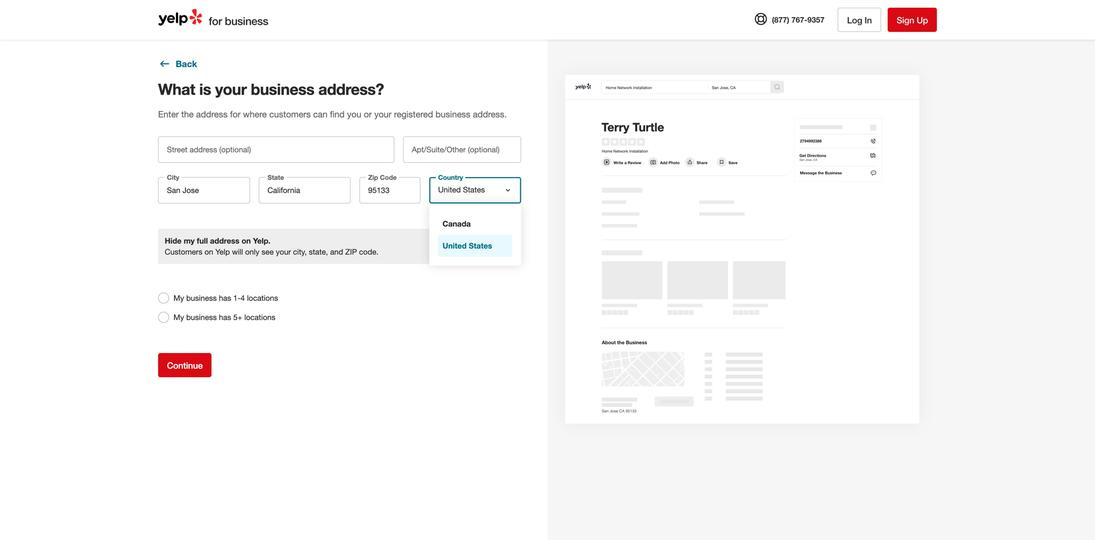 Task type: locate. For each thing, give the bounding box(es) containing it.
1-
[[233, 293, 241, 303]]

0 vertical spatial your
[[215, 80, 247, 98]]

1 my from the top
[[174, 293, 184, 303]]

(877) 767-9357
[[772, 15, 825, 24]]

continue
[[167, 360, 203, 371]]

code.
[[359, 247, 379, 256]]

for
[[209, 14, 222, 28], [230, 109, 241, 119]]

2 has from the top
[[219, 313, 231, 322]]

on
[[242, 236, 251, 245], [488, 242, 496, 250], [205, 247, 213, 256]]

hide my full address on yelp. customers on yelp will only see your city, state, and zip code.
[[165, 236, 379, 256]]

back
[[176, 58, 197, 69]]

sign up link
[[888, 8, 937, 32]]

where
[[243, 109, 267, 119]]

in
[[865, 15, 872, 25]]

customers
[[165, 247, 202, 256]]

and
[[330, 247, 343, 256]]

(optional)
[[219, 145, 251, 154], [468, 145, 500, 154]]

full
[[197, 236, 208, 245]]

0 vertical spatial locations
[[247, 293, 278, 303]]

(877)
[[772, 15, 790, 24]]

1 vertical spatial locations
[[244, 313, 275, 322]]

address
[[196, 109, 228, 119], [190, 145, 217, 154], [210, 236, 239, 245]]

e.g. 123 Main Street text field
[[158, 136, 394, 163]]

zip
[[368, 174, 378, 181]]

1 has from the top
[[219, 293, 231, 303]]

has
[[219, 293, 231, 303], [219, 313, 231, 322]]

united
[[443, 241, 467, 250]]

(optional) down 'address.'
[[468, 145, 500, 154]]

0 horizontal spatial on
[[205, 247, 213, 256]]

has left '1-' on the bottom left of page
[[219, 293, 231, 303]]

zip code
[[368, 174, 397, 181]]

your inside hide my full address on yelp. customers on yelp will only see your city, state, and zip code.
[[276, 247, 291, 256]]

Country field
[[429, 177, 521, 266]]

zip
[[345, 247, 357, 256]]

city
[[167, 174, 179, 181]]

my for my business has 1-4 locations
[[174, 293, 184, 303]]

address up yelp on the left top of the page
[[210, 236, 239, 245]]

on down full
[[205, 247, 213, 256]]

24 support outline v2 image
[[754, 12, 768, 26]]

2 (optional) from the left
[[468, 145, 500, 154]]

0 vertical spatial my
[[174, 293, 184, 303]]

is
[[199, 80, 211, 98]]

my down customers
[[174, 293, 184, 303]]

e.g. Ste 200 text field
[[403, 136, 521, 163]]

locations right 5+ at the bottom left
[[244, 313, 275, 322]]

you
[[347, 109, 361, 119]]

your right 'see'
[[276, 247, 291, 256]]

on up only
[[242, 236, 251, 245]]

2 vertical spatial your
[[276, 247, 291, 256]]

1 vertical spatial has
[[219, 313, 231, 322]]

locations
[[247, 293, 278, 303], [244, 313, 275, 322]]

1 vertical spatial for
[[230, 109, 241, 119]]

hide
[[165, 236, 182, 245]]

up
[[917, 15, 928, 25]]

2 vertical spatial address
[[210, 236, 239, 245]]

State text field
[[259, 177, 351, 204]]

code
[[380, 174, 397, 181]]

country
[[438, 174, 463, 181]]

my
[[174, 293, 184, 303], [174, 313, 184, 322]]

will
[[232, 247, 243, 256]]

1 vertical spatial your
[[374, 109, 392, 119]]

united states
[[443, 241, 492, 250]]

0 horizontal spatial (optional)
[[219, 145, 251, 154]]

has left 5+ at the bottom left
[[219, 313, 231, 322]]

the
[[181, 109, 194, 119]]

my business has 1-4 locations
[[174, 293, 278, 303]]

0 vertical spatial has
[[219, 293, 231, 303]]

767-
[[792, 15, 808, 24]]

2 horizontal spatial your
[[374, 109, 392, 119]]

1 vertical spatial address
[[190, 145, 217, 154]]

locations right 4
[[247, 293, 278, 303]]

your right "or"
[[374, 109, 392, 119]]

0 horizontal spatial for
[[209, 14, 222, 28]]

sign
[[897, 15, 915, 25]]

2 my from the top
[[174, 313, 184, 322]]

5+
[[233, 313, 242, 322]]

state,
[[309, 247, 328, 256]]

state
[[268, 174, 284, 181]]

your right is
[[215, 80, 247, 98]]

continue form
[[149, 134, 530, 377]]

1 horizontal spatial your
[[276, 247, 291, 256]]

(optional) down where
[[219, 145, 251, 154]]

enter the address for where customers can find you or your registered business address.
[[158, 109, 507, 119]]

1 vertical spatial my
[[174, 313, 184, 322]]

on down canada button on the top left of the page
[[488, 242, 496, 250]]

business
[[225, 14, 268, 28], [251, 80, 314, 98], [436, 109, 471, 119], [186, 293, 217, 303], [186, 313, 217, 322]]

canada
[[443, 219, 471, 228]]

address right street
[[190, 145, 217, 154]]

log
[[847, 15, 862, 25]]

1 horizontal spatial (optional)
[[468, 145, 500, 154]]

business for for business
[[225, 14, 268, 28]]

my up continue button
[[174, 313, 184, 322]]

0 vertical spatial address
[[196, 109, 228, 119]]

my business has 5+ locations
[[174, 313, 275, 322]]

your
[[215, 80, 247, 98], [374, 109, 392, 119], [276, 247, 291, 256]]

address right the
[[196, 109, 228, 119]]



Task type: describe. For each thing, give the bounding box(es) containing it.
can
[[313, 109, 328, 119]]

back button
[[158, 57, 197, 70]]

canada button
[[438, 213, 512, 235]]

log in link
[[838, 8, 881, 32]]

city,
[[293, 247, 307, 256]]

24 arrow left v2 image
[[158, 57, 171, 70]]

what
[[158, 80, 195, 98]]

find
[[330, 109, 345, 119]]

address inside hide my full address on yelp. customers on yelp will only see your city, state, and zip code.
[[210, 236, 239, 245]]

see
[[262, 247, 274, 256]]

address?
[[318, 80, 384, 98]]

4
[[241, 293, 245, 303]]

only
[[245, 247, 259, 256]]

apt/suite/other (optional)
[[412, 145, 500, 154]]

2 horizontal spatial on
[[488, 242, 496, 250]]

0 horizontal spatial your
[[215, 80, 247, 98]]

states
[[469, 241, 492, 250]]

continue button
[[158, 353, 212, 377]]

has for 1-
[[219, 293, 231, 303]]

e.g. San Francisco text field
[[158, 177, 250, 204]]

enter
[[158, 109, 179, 119]]

log in
[[847, 15, 872, 25]]

customers
[[269, 109, 311, 119]]

sign up
[[897, 15, 928, 25]]

address.
[[473, 109, 507, 119]]

street
[[167, 145, 188, 154]]

(877) 767-9357 link
[[772, 14, 825, 25]]

or
[[364, 109, 372, 119]]

0 vertical spatial for
[[209, 14, 222, 28]]

1 horizontal spatial on
[[242, 236, 251, 245]]

yelp
[[215, 247, 230, 256]]

what is your business address?
[[158, 80, 384, 98]]

apt/suite/other
[[412, 145, 466, 154]]

e.g. 94103 text field
[[359, 177, 421, 204]]

business for my business has 5+ locations
[[186, 313, 217, 322]]

yelp.
[[253, 236, 271, 245]]

my for my business has 5+ locations
[[174, 313, 184, 322]]

9357
[[808, 15, 825, 24]]

has for 5+
[[219, 313, 231, 322]]

1 (optional) from the left
[[219, 145, 251, 154]]

united states button
[[438, 235, 512, 257]]

registered
[[394, 109, 433, 119]]

1 horizontal spatial for
[[230, 109, 241, 119]]

my
[[184, 236, 195, 245]]

for business
[[209, 14, 268, 28]]

street address (optional)
[[167, 145, 251, 154]]

business for my business has 1-4 locations
[[186, 293, 217, 303]]



Task type: vqa. For each thing, say whether or not it's contained in the screenshot.
start
no



